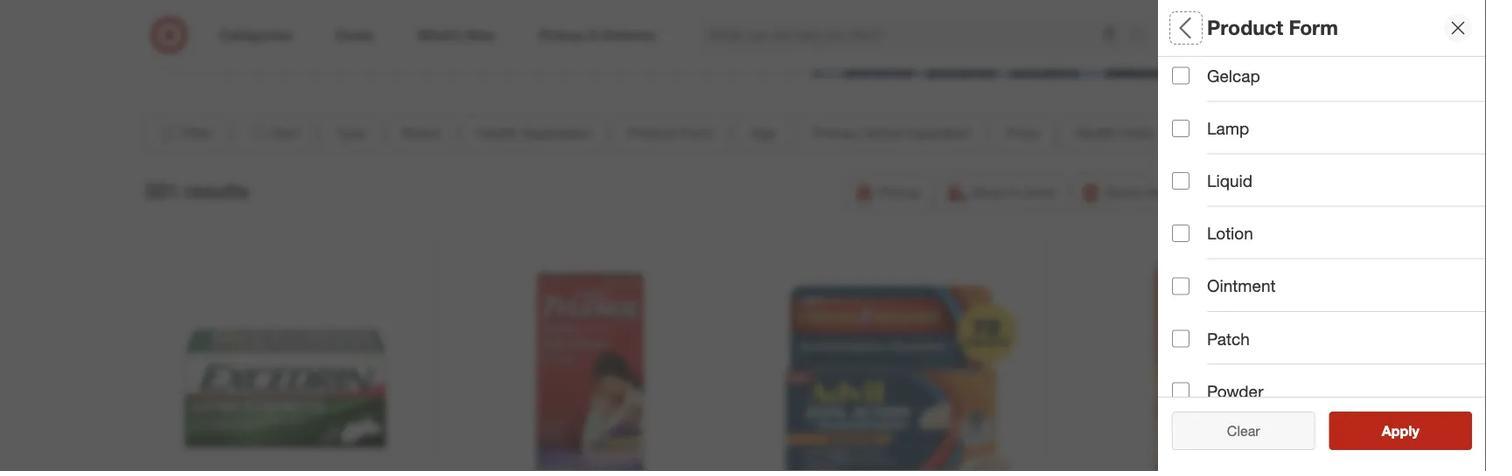 Task type: describe. For each thing, give the bounding box(es) containing it.
1 horizontal spatial brand button
[[1172, 118, 1486, 179]]

health for health facts button
[[1076, 125, 1116, 142]]

321 results
[[145, 178, 249, 203]]

321
[[145, 178, 178, 203]]

0 vertical spatial primary
[[812, 125, 861, 142]]

0 vertical spatial ingredient
[[907, 125, 970, 142]]

liquid
[[1207, 171, 1253, 191]]

form inside dialog
[[1289, 15, 1339, 40]]

day
[[1146, 184, 1170, 201]]

clear button
[[1172, 412, 1315, 451]]

0 horizontal spatial brand
[[403, 125, 440, 142]]

0 vertical spatial product form button
[[614, 114, 729, 153]]

advertisement region
[[218, 0, 1268, 78]]

1 horizontal spatial age button
[[1172, 302, 1486, 363]]

filter button
[[145, 114, 226, 153]]

0 vertical spatial age
[[751, 125, 776, 142]]

apply button
[[1329, 412, 1472, 451]]

Powder checkbox
[[1172, 383, 1190, 400]]

0 horizontal spatial type button
[[321, 114, 381, 153]]

1 vertical spatial health application button
[[1172, 179, 1486, 241]]

price button
[[992, 114, 1054, 153]]

pickup
[[878, 184, 921, 201]]

filter
[[182, 125, 213, 142]]

age inside all filters dialog
[[1172, 320, 1203, 340]]

Lamp checkbox
[[1172, 120, 1190, 137]]

health facts
[[1076, 125, 1154, 142]]

same day delivery
[[1106, 184, 1224, 201]]

store
[[1023, 184, 1055, 201]]

0 horizontal spatial age button
[[736, 114, 791, 153]]

all filters
[[1172, 15, 1256, 40]]

1 vertical spatial product form
[[629, 125, 714, 142]]

search button
[[1122, 16, 1164, 58]]

sort button
[[233, 114, 314, 153]]

0 horizontal spatial health application
[[477, 125, 592, 142]]

brand inside all filters dialog
[[1172, 136, 1220, 156]]

shop in store
[[971, 184, 1055, 201]]

lamp
[[1207, 118, 1250, 138]]

form inside all filters dialog
[[1240, 259, 1281, 279]]

type inside all filters dialog
[[1172, 75, 1209, 95]]

same day delivery button
[[1073, 174, 1235, 212]]

pickup button
[[846, 174, 932, 212]]

Ointment checkbox
[[1172, 278, 1190, 295]]

Gelcap checkbox
[[1172, 67, 1190, 85]]

product inside dialog
[[1207, 15, 1284, 40]]

1 vertical spatial product
[[629, 125, 678, 142]]

health inside all filters dialog
[[1172, 197, 1224, 218]]

0 vertical spatial active
[[865, 125, 903, 142]]

primary inside all filters dialog
[[1172, 381, 1235, 401]]

delivery
[[1174, 184, 1224, 201]]

health facts button
[[1061, 114, 1169, 153]]

0 vertical spatial primary active ingredient
[[812, 125, 970, 142]]

Lotion checkbox
[[1172, 225, 1190, 242]]

see results
[[1364, 423, 1438, 440]]

patch
[[1207, 329, 1250, 349]]

same
[[1106, 184, 1142, 201]]



Task type: locate. For each thing, give the bounding box(es) containing it.
sort
[[273, 125, 300, 142]]

active up the all
[[1239, 381, 1288, 401]]

0 horizontal spatial results
[[184, 178, 249, 203]]

1 horizontal spatial ingredient
[[1293, 381, 1373, 401]]

1 clear from the left
[[1219, 423, 1252, 440]]

product form dialog
[[1158, 0, 1486, 472]]

product form button inside all filters dialog
[[1172, 241, 1486, 302]]

primary
[[812, 125, 861, 142], [1172, 381, 1235, 401]]

health
[[477, 125, 518, 142], [1076, 125, 1116, 142], [1172, 197, 1224, 218]]

results right 321
[[184, 178, 249, 203]]

What can we help you find? suggestions appear below search field
[[699, 16, 1134, 54]]

product inside all filters dialog
[[1172, 259, 1235, 279]]

primary active ingredient button inside all filters dialog
[[1172, 363, 1486, 424]]

1 vertical spatial application
[[1228, 197, 1318, 218]]

age button
[[736, 114, 791, 153], [1172, 302, 1486, 363]]

1 horizontal spatial brand
[[1172, 136, 1220, 156]]

1 horizontal spatial primary
[[1172, 381, 1235, 401]]

primary active ingredient
[[812, 125, 970, 142], [1172, 381, 1373, 401]]

clear inside button
[[1227, 423, 1260, 440]]

primary active ingredient inside all filters dialog
[[1172, 381, 1373, 401]]

results inside "button"
[[1393, 423, 1438, 440]]

0 vertical spatial health application button
[[462, 114, 607, 153]]

clear down powder
[[1227, 423, 1260, 440]]

1 horizontal spatial results
[[1393, 423, 1438, 440]]

0 vertical spatial health application
[[477, 125, 592, 142]]

1 horizontal spatial health application
[[1172, 197, 1318, 218]]

2 vertical spatial product
[[1172, 259, 1235, 279]]

results
[[184, 178, 249, 203], [1393, 423, 1438, 440]]

0 horizontal spatial primary active ingredient
[[812, 125, 970, 142]]

advil ibuprofen dual action nsaid back pain reliever caplet - 72ct image
[[760, 250, 1030, 472], [760, 250, 1030, 472]]

1 vertical spatial primary
[[1172, 381, 1235, 401]]

0 horizontal spatial health
[[477, 125, 518, 142]]

2 link
[[1300, 16, 1338, 54]]

see results button
[[1329, 412, 1472, 451]]

application inside all filters dialog
[[1228, 197, 1318, 218]]

1 horizontal spatial primary active ingredient
[[1172, 381, 1373, 401]]

children's motrin oral suspension dye-free fever reduction & pain reliever - ibuprofen (nsaid) - berry - 4 fl oz image
[[1065, 250, 1335, 472], [1065, 250, 1335, 472]]

0 horizontal spatial brand button
[[388, 114, 455, 153]]

infants' tylenol pain reliever+fever reducer liquid - acetaminophen - grape image
[[456, 250, 725, 472], [456, 250, 725, 472]]

0 horizontal spatial primary active ingredient button
[[798, 114, 985, 153]]

0 vertical spatial application
[[522, 125, 592, 142]]

type button
[[1172, 57, 1486, 118], [321, 114, 381, 153]]

2 vertical spatial form
[[1240, 259, 1281, 279]]

0 horizontal spatial ingredient
[[907, 125, 970, 142]]

Liquid checkbox
[[1172, 172, 1190, 190]]

clear left the all
[[1219, 423, 1252, 440]]

primary active ingredient up pickup button
[[812, 125, 970, 142]]

1 vertical spatial age button
[[1172, 302, 1486, 363]]

type button down 2 link
[[1172, 57, 1486, 118]]

0 vertical spatial product
[[1207, 15, 1284, 40]]

brand button
[[388, 114, 455, 153], [1172, 118, 1486, 179]]

apply
[[1382, 423, 1420, 440]]

shop in store button
[[939, 174, 1066, 212]]

1 horizontal spatial health
[[1076, 125, 1116, 142]]

gelcap
[[1207, 66, 1260, 86]]

price
[[1007, 125, 1039, 142]]

2
[[1326, 18, 1331, 29]]

1 horizontal spatial active
[[1239, 381, 1288, 401]]

type button right sort
[[321, 114, 381, 153]]

0 vertical spatial product form
[[1207, 15, 1339, 40]]

0 horizontal spatial application
[[522, 125, 592, 142]]

application
[[522, 125, 592, 142], [1228, 197, 1318, 218]]

1 vertical spatial ingredient
[[1293, 381, 1373, 401]]

health for the top health application button
[[477, 125, 518, 142]]

product form button
[[614, 114, 729, 153], [1172, 241, 1486, 302]]

shop
[[971, 184, 1005, 201]]

primary active ingredient up the all
[[1172, 381, 1373, 401]]

1 horizontal spatial product form button
[[1172, 241, 1486, 302]]

form
[[1289, 15, 1339, 40], [682, 125, 714, 142], [1240, 259, 1281, 279]]

clear
[[1219, 423, 1252, 440], [1227, 423, 1260, 440]]

primary active ingredient button
[[798, 114, 985, 153], [1172, 363, 1486, 424]]

ointment
[[1207, 276, 1276, 296]]

0 horizontal spatial active
[[865, 125, 903, 142]]

0 vertical spatial results
[[184, 178, 249, 203]]

0 horizontal spatial product form button
[[614, 114, 729, 153]]

0 horizontal spatial health application button
[[462, 114, 607, 153]]

ingredient up 'pickup'
[[907, 125, 970, 142]]

facts
[[1120, 125, 1154, 142]]

results right see
[[1393, 423, 1438, 440]]

type up lamp checkbox
[[1172, 75, 1209, 95]]

sponsored
[[1216, 79, 1268, 92]]

brand
[[403, 125, 440, 142], [1172, 136, 1220, 156]]

clear inside button
[[1219, 423, 1252, 440]]

1 vertical spatial product form button
[[1172, 241, 1486, 302]]

0 horizontal spatial primary
[[812, 125, 861, 142]]

ingredient up see
[[1293, 381, 1373, 401]]

1 vertical spatial primary active ingredient
[[1172, 381, 1373, 401]]

1 vertical spatial age
[[1172, 320, 1203, 340]]

all
[[1256, 423, 1269, 440]]

product form inside dialog
[[1207, 15, 1339, 40]]

0 vertical spatial primary active ingredient button
[[798, 114, 985, 153]]

clear all button
[[1172, 412, 1315, 451]]

health application
[[477, 125, 592, 142], [1172, 197, 1318, 218]]

ingredient inside all filters dialog
[[1293, 381, 1373, 401]]

type
[[1172, 75, 1209, 95], [336, 125, 366, 142]]

all filters dialog
[[1158, 0, 1486, 472]]

0 vertical spatial form
[[1289, 15, 1339, 40]]

ingredient
[[907, 125, 970, 142], [1293, 381, 1373, 401]]

product form inside all filters dialog
[[1172, 259, 1281, 279]]

1 vertical spatial active
[[1239, 381, 1288, 401]]

primary up clear all
[[1172, 381, 1235, 401]]

product form
[[1207, 15, 1339, 40], [629, 125, 714, 142], [1172, 259, 1281, 279]]

all
[[1172, 15, 1197, 40]]

0 vertical spatial age button
[[736, 114, 791, 153]]

2 vertical spatial product form
[[1172, 259, 1281, 279]]

excedrin extra strength pain reliever caplets - acetaminophen/aspirin (nsaid) image
[[151, 250, 421, 472], [151, 250, 421, 472]]

0 vertical spatial type
[[1172, 75, 1209, 95]]

1 horizontal spatial primary active ingredient button
[[1172, 363, 1486, 424]]

type right sort
[[336, 125, 366, 142]]

0 horizontal spatial type
[[336, 125, 366, 142]]

powder
[[1207, 381, 1264, 402]]

clear all
[[1219, 423, 1269, 440]]

1 vertical spatial primary active ingredient button
[[1172, 363, 1486, 424]]

2 horizontal spatial form
[[1289, 15, 1339, 40]]

active up pickup button
[[865, 125, 903, 142]]

results for see results
[[1393, 423, 1438, 440]]

filters
[[1202, 15, 1256, 40]]

in
[[1008, 184, 1019, 201]]

search
[[1122, 28, 1164, 45]]

product
[[1207, 15, 1284, 40], [629, 125, 678, 142], [1172, 259, 1235, 279]]

Patch checkbox
[[1172, 330, 1190, 348]]

active
[[865, 125, 903, 142], [1239, 381, 1288, 401]]

1 horizontal spatial application
[[1228, 197, 1318, 218]]

see
[[1364, 423, 1389, 440]]

2 clear from the left
[[1227, 423, 1260, 440]]

1 vertical spatial health application
[[1172, 197, 1318, 218]]

1 horizontal spatial health application button
[[1172, 179, 1486, 241]]

clear for clear all
[[1219, 423, 1252, 440]]

2 horizontal spatial health
[[1172, 197, 1224, 218]]

1 vertical spatial type
[[336, 125, 366, 142]]

clear for clear
[[1227, 423, 1260, 440]]

age
[[751, 125, 776, 142], [1172, 320, 1203, 340]]

1 horizontal spatial age
[[1172, 320, 1203, 340]]

results for 321 results
[[184, 178, 249, 203]]

0 horizontal spatial form
[[682, 125, 714, 142]]

primary up pickup button
[[812, 125, 861, 142]]

1 horizontal spatial type
[[1172, 75, 1209, 95]]

1 vertical spatial form
[[682, 125, 714, 142]]

active inside all filters dialog
[[1239, 381, 1288, 401]]

1 horizontal spatial type button
[[1172, 57, 1486, 118]]

health application inside all filters dialog
[[1172, 197, 1318, 218]]

1 horizontal spatial form
[[1240, 259, 1281, 279]]

0 horizontal spatial age
[[751, 125, 776, 142]]

lotion
[[1207, 224, 1254, 244]]

1 vertical spatial results
[[1393, 423, 1438, 440]]

health application button
[[462, 114, 607, 153], [1172, 179, 1486, 241]]



Task type: vqa. For each thing, say whether or not it's contained in the screenshot.
the men's clothing link
no



